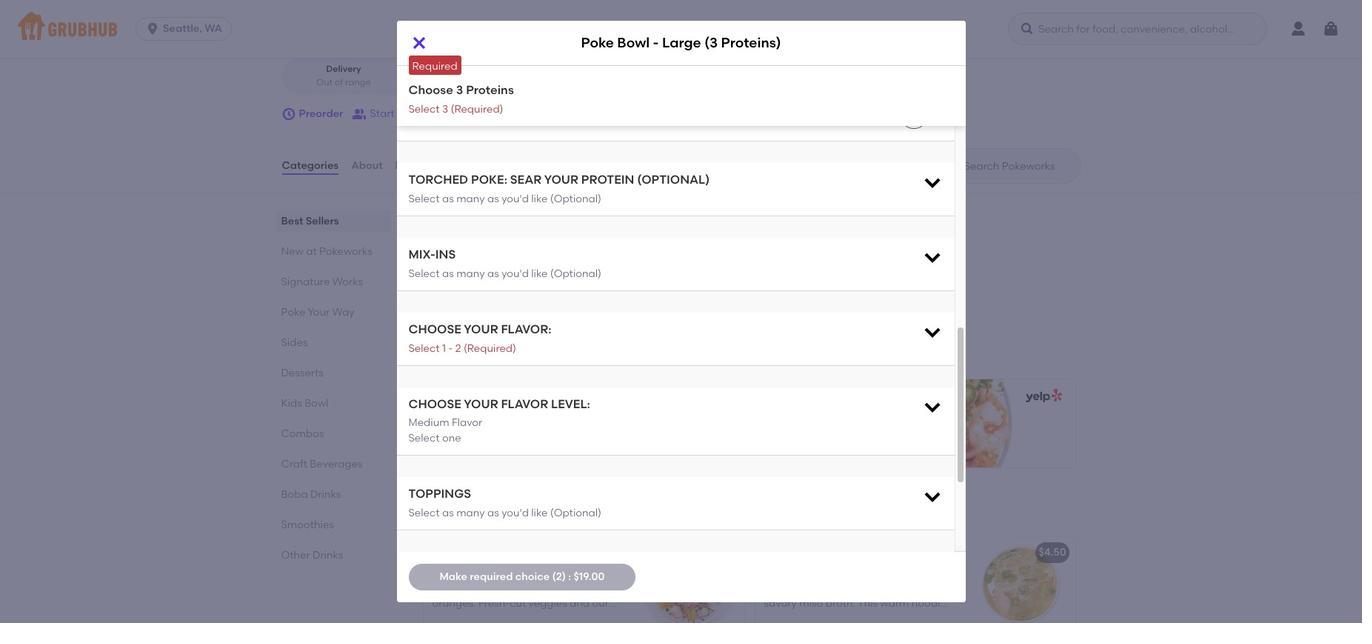 Task type: describe. For each thing, give the bounding box(es) containing it.
as down the poke:
[[487, 193, 499, 205]]

svg image for mix-ins
[[922, 247, 943, 268]]

1 horizontal spatial at
[[459, 502, 476, 520]]

warm
[[881, 597, 909, 610]]

choose 3 proteins select 3 (required)
[[409, 83, 514, 115]]

luxe lobster bowl
[[432, 546, 524, 559]]

out
[[316, 77, 333, 87]]

about button
[[351, 139, 383, 193]]

other drinks
[[281, 549, 343, 562]]

1
[[442, 342, 446, 355]]

way for your
[[332, 306, 355, 319]]

this
[[858, 597, 878, 610]]

about
[[351, 159, 383, 172]]

many inside mix-ins select as many as you'd like (optional)
[[456, 267, 485, 280]]

min
[[496, 77, 512, 87]]

yelp image
[[1023, 389, 1062, 403]]

way for bellevue
[[364, 3, 386, 16]]

our
[[932, 582, 948, 595]]

(optional)
[[637, 173, 710, 187]]

toppings select as many as you'd like (optional)
[[409, 487, 602, 519]]

preorder button
[[281, 101, 343, 127]]

seattle, wa
[[163, 22, 222, 35]]

combined
[[877, 567, 929, 580]]

group
[[397, 107, 427, 120]]

• inside pickup 6.0 mi • 10–20 min
[[463, 77, 467, 87]]

0 horizontal spatial pokeworks
[[319, 245, 373, 258]]

chicken
[[764, 546, 806, 559]]

0 vertical spatial new
[[281, 245, 304, 258]]

choose for flavor:
[[409, 322, 461, 336]]

delivery
[[326, 64, 361, 74]]

wa
[[205, 22, 222, 35]]

svg image inside main navigation navigation
[[1322, 20, 1340, 38]]

ramen
[[831, 582, 865, 595]]

most
[[420, 353, 445, 366]]

10–20
[[470, 77, 494, 87]]

flavor
[[501, 397, 548, 411]]

ordered
[[447, 353, 487, 366]]

select inside choose 3 proteins select 3 (required)
[[409, 103, 440, 115]]

bowl for poke bowl - large (3 proteins)
[[617, 34, 650, 51]]

best sellers most ordered on grubhub
[[420, 333, 550, 366]]

details
[[456, 295, 491, 307]]

0 vertical spatial new at pokeworks
[[281, 245, 373, 258]]

214-
[[441, 3, 461, 16]]

as right more.
[[487, 267, 499, 280]]

poke for poke bowl - large (3 proteins)
[[581, 34, 614, 51]]

see details button
[[435, 288, 491, 315]]

pickup
[[458, 64, 488, 74]]

soup
[[764, 612, 789, 623]]

smoothies
[[281, 519, 334, 531]]

poke bowl - regular (2 proteins) $15.65
[[435, 419, 596, 449]]

first
[[505, 250, 524, 263]]

start group order button
[[352, 101, 457, 127]]

people icon image
[[352, 107, 367, 122]]

order inside button
[[430, 107, 457, 120]]

bowl for poke bowl - regular (2 proteins) $15.65
[[462, 419, 487, 432]]

many inside toppings select as many as you'd like (optional)
[[456, 506, 485, 519]]

sides
[[281, 336, 308, 349]]

torched poke: sear your protein (optional) select as many as you'd like (optional)
[[409, 173, 710, 205]]

works
[[332, 276, 363, 288]]

6.0
[[434, 77, 446, 87]]

bellevue
[[320, 3, 362, 16]]

best for best sellers most ordered on grubhub
[[420, 333, 455, 351]]

of inside delivery out of range
[[335, 77, 343, 87]]

noodle
[[808, 546, 845, 559]]

good food
[[370, 27, 416, 37]]

choose your flavor level: medium flavor select one
[[409, 397, 590, 444]]

or
[[435, 265, 446, 278]]

good
[[370, 27, 394, 37]]

broth.
[[826, 597, 856, 610]]

kids
[[281, 397, 302, 410]]

1182
[[461, 3, 480, 16]]

many inside torched poke: sear your protein (optional) select as many as you'd like (optional)
[[456, 193, 485, 205]]

noodle
[[912, 597, 947, 610]]

reviews
[[395, 159, 437, 172]]

drinks for other drinks
[[313, 549, 343, 562]]

poke your way
[[281, 306, 355, 319]]

1 horizontal spatial pokeworks
[[480, 502, 565, 520]]

choose your flavor: select 1 - 2 (required)
[[409, 322, 552, 355]]

bowl up make required choice (2) : $19.00
[[499, 546, 524, 559]]

select inside torched poke: sear your protein (optional) select as many as you'd like (optional)
[[409, 193, 440, 205]]

0 horizontal spatial with
[[764, 582, 785, 595]]

promo image
[[613, 244, 667, 298]]

(425) 214-1182 button
[[414, 3, 480, 18]]

- for regular
[[489, 419, 493, 432]]

choose
[[409, 83, 453, 97]]

signature
[[281, 276, 330, 288]]

svg image for choose your flavor:
[[922, 322, 943, 342]]

see details
[[435, 295, 491, 307]]

$4.50
[[1039, 546, 1067, 559]]

off
[[449, 233, 463, 245]]

$3 off offer valid on first orders of $15 or more.
[[435, 233, 588, 278]]

1 horizontal spatial $15.65
[[700, 546, 731, 559]]

$15.65 inside poke bowl - regular (2 proteins) $15.65
[[435, 437, 465, 449]]

like inside torched poke: sear your protein (optional) select as many as you'd like (optional)
[[531, 193, 548, 205]]

signature works
[[281, 276, 363, 288]]

you'd inside mix-ins select as many as you'd like (optional)
[[502, 267, 529, 280]]

correct
[[560, 27, 593, 37]]

option group containing delivery out of range
[[281, 57, 535, 95]]

shrimp
[[412, 56, 447, 68]]

mix-ins select as many as you'd like (optional)
[[409, 248, 602, 280]]

1 horizontal spatial new at pokeworks
[[420, 502, 565, 520]]

more.
[[448, 265, 477, 278]]

mi
[[449, 77, 460, 87]]

(optional) inside mix-ins select as many as you'd like (optional)
[[550, 267, 602, 280]]

mix-
[[409, 248, 435, 262]]

boba drinks
[[281, 488, 341, 501]]

0 vertical spatial at
[[306, 245, 317, 258]]

+
[[731, 546, 737, 559]]

beverages
[[310, 458, 363, 471]]

see
[[435, 295, 454, 307]]

savory
[[764, 567, 798, 580]]

(optional) inside torched poke: sear your protein (optional) select as many as you'd like (optional)
[[550, 193, 602, 205]]



Task type: locate. For each thing, give the bounding box(es) containing it.
1 vertical spatial (required)
[[464, 342, 516, 355]]

and
[[909, 582, 929, 595]]

1 many from the top
[[456, 193, 485, 205]]

(optional) inside toppings select as many as you'd like (optional)
[[550, 506, 602, 519]]

start group order
[[370, 107, 457, 120]]

0 vertical spatial (optional)
[[550, 193, 602, 205]]

0 vertical spatial of
[[335, 77, 343, 87]]

your up flavor
[[464, 397, 498, 411]]

2 like from the top
[[531, 267, 548, 280]]

as down torched
[[442, 193, 454, 205]]

2 vertical spatial your
[[464, 397, 498, 411]]

green
[[878, 612, 907, 623]]

your inside torched poke: sear your protein (optional) select as many as you'd like (optional)
[[544, 173, 579, 187]]

0 vertical spatial with
[[764, 582, 785, 595]]

222 bellevue way ne button
[[299, 2, 404, 19]]

best down categories button
[[281, 215, 303, 228]]

0 vertical spatial •
[[407, 3, 411, 16]]

combos
[[281, 428, 324, 440]]

of
[[335, 77, 343, 87], [561, 250, 571, 263]]

garnished
[[801, 612, 852, 623]]

2 choose from the top
[[409, 397, 461, 411]]

(2)
[[552, 570, 566, 583]]

5 select from the top
[[409, 432, 440, 444]]

with down this
[[854, 612, 875, 623]]

• right ne
[[407, 3, 411, 16]]

(required)
[[451, 103, 503, 115], [464, 342, 516, 355]]

2 vertical spatial you'd
[[502, 506, 529, 519]]

at down best sellers
[[306, 245, 317, 258]]

0 vertical spatial order
[[595, 27, 619, 37]]

bowl for kids bowl
[[305, 397, 329, 410]]

on for off
[[490, 250, 503, 263]]

0 vertical spatial pokeworks
[[319, 245, 373, 258]]

- for large
[[653, 34, 659, 51]]

of down delivery
[[335, 77, 343, 87]]

1 select from the top
[[409, 103, 440, 115]]

3 like from the top
[[531, 506, 548, 519]]

with up savory
[[764, 582, 785, 595]]

1 vertical spatial sellers
[[458, 333, 510, 351]]

3
[[456, 83, 463, 97], [442, 103, 448, 115]]

(optional) up the :
[[550, 506, 602, 519]]

boba
[[281, 488, 308, 501]]

you'd down first
[[502, 267, 529, 280]]

(optional) down $15
[[550, 267, 602, 280]]

best up the most
[[420, 333, 455, 351]]

bowl right one
[[462, 419, 487, 432]]

order
[[595, 27, 619, 37], [430, 107, 457, 120]]

0 vertical spatial like
[[531, 193, 548, 205]]

you'd up luxe lobster bowl
[[502, 506, 529, 519]]

0 horizontal spatial 3
[[442, 103, 448, 115]]

tofu
[[412, 108, 433, 121]]

select inside toppings select as many as you'd like (optional)
[[409, 506, 440, 519]]

3 down choose
[[442, 103, 448, 115]]

4 select from the top
[[409, 342, 440, 355]]

2 (optional) from the top
[[550, 267, 602, 280]]

new at pokeworks up luxe lobster bowl
[[420, 502, 565, 520]]

your inside choose your flavor: select 1 - 2 (required)
[[464, 322, 498, 336]]

new up signature
[[281, 245, 304, 258]]

like up choice
[[531, 506, 548, 519]]

$19.00
[[574, 570, 605, 583]]

way right your
[[332, 306, 355, 319]]

1 you'd from the top
[[502, 193, 529, 205]]

proteins) right (3
[[721, 34, 781, 51]]

your right sear
[[544, 173, 579, 187]]

your for flavor
[[464, 397, 498, 411]]

1 vertical spatial (optional)
[[550, 267, 602, 280]]

2 vertical spatial (optional)
[[550, 506, 602, 519]]

1 horizontal spatial order
[[595, 27, 619, 37]]

1 vertical spatial your
[[464, 322, 498, 336]]

with
[[764, 582, 785, 595], [854, 612, 875, 623]]

as up luxe lobster bowl
[[487, 506, 499, 519]]

0 vertical spatial choose
[[409, 322, 461, 336]]

savory
[[764, 597, 797, 610]]

is
[[791, 612, 799, 623]]

pokeworks up works
[[319, 245, 373, 258]]

on right ordered
[[490, 353, 502, 366]]

0 vertical spatial -
[[653, 34, 659, 51]]

at down toppings
[[459, 502, 476, 520]]

0 horizontal spatial poke
[[281, 306, 306, 319]]

1 horizontal spatial of
[[561, 250, 571, 263]]

2
[[455, 342, 461, 355]]

bowl
[[617, 34, 650, 51], [305, 397, 329, 410], [462, 419, 487, 432], [499, 546, 524, 559]]

1 vertical spatial new
[[420, 502, 456, 520]]

(required) inside choose 3 proteins select 3 (required)
[[451, 103, 503, 115]]

as
[[442, 193, 454, 205], [487, 193, 499, 205], [442, 267, 454, 280], [487, 267, 499, 280], [442, 506, 454, 519], [487, 506, 499, 519]]

large
[[662, 34, 701, 51]]

1 vertical spatial pokeworks
[[480, 502, 565, 520]]

svg image for toppings
[[922, 486, 943, 507]]

0 vertical spatial best
[[281, 215, 303, 228]]

0 horizontal spatial at
[[306, 245, 317, 258]]

0 vertical spatial poke
[[581, 34, 614, 51]]

0 vertical spatial 3
[[456, 83, 463, 97]]

0 vertical spatial drinks
[[310, 488, 341, 501]]

you'd inside toppings select as many as you'd like (optional)
[[502, 506, 529, 519]]

option group
[[281, 57, 535, 95]]

1 vertical spatial new at pokeworks
[[420, 502, 565, 520]]

3 you'd from the top
[[502, 506, 529, 519]]

(425)
[[414, 3, 439, 16]]

1 vertical spatial choose
[[409, 397, 461, 411]]

3 (optional) from the top
[[550, 506, 602, 519]]

$15
[[573, 250, 588, 263]]

sellers up ordered
[[458, 333, 510, 351]]

1 vertical spatial at
[[459, 502, 476, 520]]

0 horizontal spatial of
[[335, 77, 343, 87]]

on inside $3 off offer valid on first orders of $15 or more.
[[490, 250, 503, 263]]

2 many from the top
[[456, 267, 485, 280]]

0 vertical spatial proteins)
[[721, 34, 781, 51]]

2 vertical spatial like
[[531, 506, 548, 519]]

1 horizontal spatial poke
[[435, 419, 459, 432]]

like
[[531, 193, 548, 205], [531, 267, 548, 280], [531, 506, 548, 519]]

valid
[[463, 250, 487, 263]]

delivery out of range
[[316, 64, 371, 87]]

$15.65
[[435, 437, 465, 449], [700, 546, 731, 559]]

svg image for torched poke: sear your protein (optional)
[[922, 172, 943, 193]]

proteins) inside poke bowl - regular (2 proteins) $15.65
[[550, 419, 596, 432]]

1 vertical spatial way
[[332, 306, 355, 319]]

1 choose from the top
[[409, 322, 461, 336]]

of left $15
[[561, 250, 571, 263]]

on for sellers
[[490, 353, 502, 366]]

- right 1
[[449, 342, 453, 355]]

start
[[370, 107, 395, 120]]

proteins) for poke bowl - regular (2 proteins) $15.65
[[550, 419, 596, 432]]

luxe
[[432, 546, 456, 559]]

seattle, wa button
[[136, 17, 238, 41]]

many down toppings
[[456, 506, 485, 519]]

0 horizontal spatial best
[[281, 215, 303, 228]]

1 horizontal spatial proteins)
[[721, 34, 781, 51]]

range
[[345, 77, 371, 87]]

1 vertical spatial best
[[420, 333, 455, 351]]

you'd inside torched poke: sear your protein (optional) select as many as you'd like (optional)
[[502, 193, 529, 205]]

sear
[[510, 173, 542, 187]]

6 select from the top
[[409, 506, 440, 519]]

many down the poke:
[[456, 193, 485, 205]]

1 horizontal spatial way
[[364, 3, 386, 16]]

0 vertical spatial many
[[456, 193, 485, 205]]

0 horizontal spatial order
[[430, 107, 457, 120]]

2 select from the top
[[409, 193, 440, 205]]

delicate
[[788, 582, 829, 595]]

level:
[[551, 397, 590, 411]]

way left ne
[[364, 3, 386, 16]]

tofu (v)
[[412, 108, 448, 121]]

you'd down sear
[[502, 193, 529, 205]]

sellers for best sellers most ordered on grubhub
[[458, 333, 510, 351]]

like down orders on the top left
[[531, 267, 548, 280]]

breast
[[842, 567, 875, 580]]

1 horizontal spatial 3
[[456, 83, 463, 97]]

as down 'offer'
[[442, 267, 454, 280]]

- inside choose your flavor: select 1 - 2 (required)
[[449, 342, 453, 355]]

like inside mix-ins select as many as you'd like (optional)
[[531, 267, 548, 280]]

1 vertical spatial $15.65
[[700, 546, 731, 559]]

choose for flavor
[[409, 397, 461, 411]]

3 many from the top
[[456, 506, 485, 519]]

1 vertical spatial like
[[531, 267, 548, 280]]

:
[[568, 570, 571, 583]]

on
[[490, 250, 503, 263], [490, 353, 502, 366]]

2 horizontal spatial -
[[653, 34, 659, 51]]

0 horizontal spatial sellers
[[306, 215, 339, 228]]

0 horizontal spatial way
[[332, 306, 355, 319]]

0 horizontal spatial •
[[407, 3, 411, 16]]

best for best sellers
[[281, 215, 303, 228]]

reviews button
[[395, 139, 437, 193]]

1 vertical spatial on
[[490, 353, 502, 366]]

ins
[[435, 248, 456, 262]]

(required) down proteins
[[451, 103, 503, 115]]

-
[[653, 34, 659, 51], [449, 342, 453, 355], [489, 419, 493, 432]]

like down sear
[[531, 193, 548, 205]]

1 horizontal spatial sellers
[[458, 333, 510, 351]]

drinks right other at the bottom left
[[313, 549, 343, 562]]

pickup 6.0 mi • 10–20 min
[[434, 64, 512, 87]]

1 horizontal spatial with
[[854, 612, 875, 623]]

chicken
[[801, 567, 840, 580]]

sellers inside best sellers most ordered on grubhub
[[458, 333, 510, 351]]

1 vertical spatial 3
[[442, 103, 448, 115]]

3 right 6.0
[[456, 83, 463, 97]]

torched
[[409, 173, 468, 187]]

required
[[412, 60, 458, 73]]

your inside choose your flavor level: medium flavor select one
[[464, 397, 498, 411]]

flavor:
[[501, 322, 552, 336]]

1 vertical spatial •
[[463, 77, 467, 87]]

main navigation navigation
[[0, 0, 1363, 58]]

soup
[[848, 546, 874, 559]]

1 vertical spatial poke
[[281, 306, 306, 319]]

bowl inside poke bowl - regular (2 proteins) $15.65
[[462, 419, 487, 432]]

your for flavor:
[[464, 322, 498, 336]]

like inside toppings select as many as you'd like (optional)
[[531, 506, 548, 519]]

0 horizontal spatial new
[[281, 245, 304, 258]]

select inside choose your flavor: select 1 - 2 (required)
[[409, 342, 440, 355]]

1 vertical spatial order
[[430, 107, 457, 120]]

0 vertical spatial you'd
[[502, 193, 529, 205]]

0 horizontal spatial new at pokeworks
[[281, 245, 373, 258]]

ne
[[389, 3, 403, 16]]

search icon image
[[941, 157, 958, 175]]

you'd
[[502, 193, 529, 205], [502, 267, 529, 280], [502, 506, 529, 519]]

- inside poke bowl - regular (2 proteins) $15.65
[[489, 419, 493, 432]]

proteins
[[466, 83, 514, 97]]

(required) inside choose your flavor: select 1 - 2 (required)
[[464, 342, 516, 355]]

sellers for best sellers
[[306, 215, 339, 228]]

on inside best sellers most ordered on grubhub
[[490, 353, 502, 366]]

grubhub
[[505, 353, 550, 366]]

select
[[409, 103, 440, 115], [409, 193, 440, 205], [409, 267, 440, 280], [409, 342, 440, 355], [409, 432, 440, 444], [409, 506, 440, 519]]

luxe lobster bowl image
[[632, 537, 743, 623]]

bowl left large
[[617, 34, 650, 51]]

2 vertical spatial -
[[489, 419, 493, 432]]

poke bowl - large (3 proteins)
[[581, 34, 781, 51]]

poke inside poke bowl - regular (2 proteins) $15.65
[[435, 419, 459, 432]]

(required) right 2
[[464, 342, 516, 355]]

- left large
[[653, 34, 659, 51]]

choice
[[515, 570, 550, 583]]

1 horizontal spatial •
[[463, 77, 467, 87]]

1 horizontal spatial -
[[489, 419, 493, 432]]

bowl right the kids
[[305, 397, 329, 410]]

1 horizontal spatial new
[[420, 502, 456, 520]]

1 vertical spatial of
[[561, 250, 571, 263]]

0 horizontal spatial proteins)
[[550, 419, 596, 432]]

1 vertical spatial you'd
[[502, 267, 529, 280]]

1 horizontal spatial best
[[420, 333, 455, 351]]

one
[[442, 432, 461, 444]]

proteins) down level:
[[550, 419, 596, 432]]

1 vertical spatial with
[[854, 612, 875, 623]]

svg image inside seattle, wa button
[[145, 21, 160, 36]]

new at pokeworks
[[281, 245, 373, 258], [420, 502, 565, 520]]

$15.65 down flavor
[[435, 437, 465, 449]]

$15.65 left chicken
[[700, 546, 731, 559]]

2 vertical spatial many
[[456, 506, 485, 519]]

0 vertical spatial (required)
[[451, 103, 503, 115]]

222
[[300, 3, 317, 16]]

1 vertical spatial many
[[456, 267, 485, 280]]

svg image
[[1322, 20, 1340, 38], [908, 57, 920, 68], [922, 172, 943, 193], [922, 247, 943, 268], [922, 322, 943, 342], [922, 486, 943, 507]]

drinks down craft beverages
[[310, 488, 341, 501]]

order down choose
[[430, 107, 457, 120]]

sellers down categories button
[[306, 215, 339, 228]]

as down toppings
[[442, 506, 454, 519]]

seattle,
[[163, 22, 202, 35]]

flavor
[[452, 417, 482, 429]]

1 like from the top
[[531, 193, 548, 205]]

- right flavor
[[489, 419, 493, 432]]

of inside $3 off offer valid on first orders of $15 or more.
[[561, 250, 571, 263]]

best sellers
[[281, 215, 339, 228]]

proteins) for poke bowl - large (3 proteins)
[[721, 34, 781, 51]]

0 vertical spatial sellers
[[306, 215, 339, 228]]

svg image inside the preorder button
[[281, 107, 296, 122]]

Search Pokeworks search field
[[963, 159, 1076, 173]]

0 vertical spatial way
[[364, 3, 386, 16]]

pokeworks up luxe lobster bowl
[[480, 502, 565, 520]]

preorder
[[299, 107, 343, 120]]

0 vertical spatial $15.65
[[435, 437, 465, 449]]

savory chicken breast combined with delicate ramen noodles and our savory miso broth. this warm noodle soup is garnished with green onions.
[[764, 567, 948, 623]]

choose inside choose your flavor level: medium flavor select one
[[409, 397, 461, 411]]

0 horizontal spatial $15.65
[[435, 437, 465, 449]]

new at pokeworks up signature works
[[281, 245, 373, 258]]

1 vertical spatial proteins)
[[550, 419, 596, 432]]

1 vertical spatial drinks
[[313, 549, 343, 562]]

3 select from the top
[[409, 267, 440, 280]]

choose inside choose your flavor: select 1 - 2 (required)
[[409, 322, 461, 336]]

0 vertical spatial on
[[490, 250, 503, 263]]

new down toppings
[[420, 502, 456, 520]]

0 vertical spatial your
[[544, 173, 579, 187]]

your
[[308, 306, 330, 319]]

many down valid
[[456, 267, 485, 280]]

your down details
[[464, 322, 498, 336]]

2 you'd from the top
[[502, 267, 529, 280]]

desserts
[[281, 367, 324, 379]]

order right correct
[[595, 27, 619, 37]]

(v)
[[435, 108, 448, 121]]

many
[[456, 193, 485, 205], [456, 267, 485, 280], [456, 506, 485, 519]]

1 (optional) from the top
[[550, 193, 602, 205]]

on left first
[[490, 250, 503, 263]]

svg image
[[145, 21, 160, 36], [1020, 21, 1035, 36], [410, 34, 428, 52], [281, 107, 296, 122], [908, 109, 920, 121], [922, 396, 943, 417]]

drinks for boba drinks
[[310, 488, 341, 501]]

choose up 'medium'
[[409, 397, 461, 411]]

select inside mix-ins select as many as you'd like (optional)
[[409, 267, 440, 280]]

food
[[396, 27, 416, 37]]

chicken noodle soup image
[[964, 537, 1075, 623]]

1 vertical spatial -
[[449, 342, 453, 355]]

• right mi
[[463, 77, 467, 87]]

(optional) down "protein"
[[550, 193, 602, 205]]

2 vertical spatial poke
[[435, 419, 459, 432]]

0 horizontal spatial -
[[449, 342, 453, 355]]

choose up 1
[[409, 322, 461, 336]]

poke for poke your way
[[281, 306, 306, 319]]

2 horizontal spatial poke
[[581, 34, 614, 51]]

lobster
[[458, 546, 497, 559]]

orders
[[526, 250, 558, 263]]

222 bellevue way ne • (425) 214-1182
[[300, 3, 480, 16]]

best inside best sellers most ordered on grubhub
[[420, 333, 455, 351]]

medium
[[409, 417, 449, 429]]

select inside choose your flavor level: medium flavor select one
[[409, 432, 440, 444]]



Task type: vqa. For each thing, say whether or not it's contained in the screenshot.
a
no



